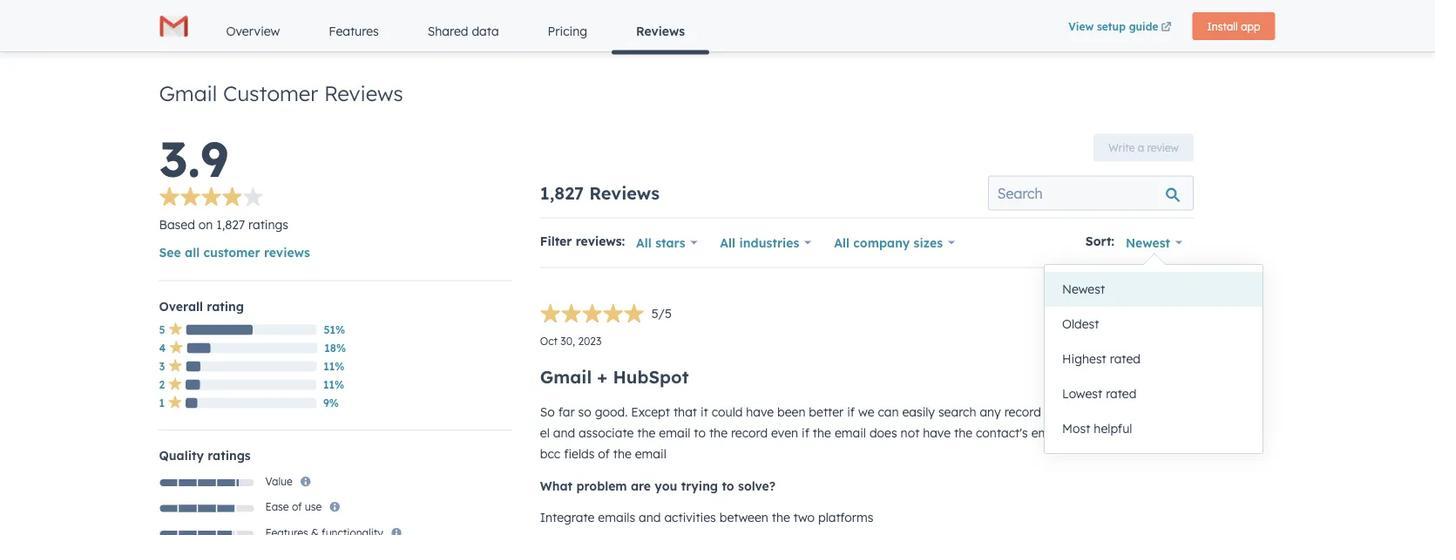 Task type: vqa. For each thing, say whether or not it's contained in the screenshot.


Task type: locate. For each thing, give the bounding box(es) containing it.
a
[[1138, 141, 1145, 154]]

0 vertical spatial gmail
[[159, 80, 217, 106]]

1 vertical spatial gmail
[[540, 366, 592, 387]]

1 horizontal spatial any
[[1080, 425, 1101, 440]]

company
[[854, 235, 910, 250]]

newest button
[[1115, 225, 1194, 260]]

install
[[1208, 20, 1238, 33]]

and inside so far so good. except that it could have been better if we can easily search any record from within the side pan el and associate the email to the record even if the email does not have the contact's email in any of the to, cc, bcc fields of the email
[[553, 425, 575, 440]]

0 vertical spatial newest
[[1126, 235, 1171, 250]]

0 vertical spatial have
[[746, 404, 774, 419]]

1,827
[[540, 182, 584, 204], [216, 217, 245, 232]]

1 horizontal spatial newest
[[1126, 235, 1171, 250]]

between
[[720, 510, 769, 525]]

all left the industries
[[720, 235, 736, 250]]

rated
[[1110, 351, 1141, 367], [1106, 386, 1137, 401]]

2023
[[578, 335, 602, 348]]

list box
[[1045, 265, 1263, 453]]

0 vertical spatial record
[[1005, 404, 1042, 419]]

if left we
[[847, 404, 855, 419]]

rated inside button
[[1106, 386, 1137, 401]]

2 vertical spatial of
[[292, 500, 302, 513]]

any up contact's
[[980, 404, 1001, 419]]

1 horizontal spatial have
[[923, 425, 951, 440]]

0 vertical spatial reviews
[[636, 24, 685, 39]]

1 vertical spatial ratings
[[208, 448, 251, 463]]

view setup guide link
[[1061, 12, 1182, 40]]

newest inside dropdown button
[[1126, 235, 1171, 250]]

easily
[[903, 404, 935, 419]]

all company sizes button
[[834, 235, 943, 250]]

have left been
[[746, 404, 774, 419]]

based on 1,827 ratings
[[159, 217, 288, 232]]

rated up side
[[1106, 386, 1137, 401]]

1,827 up filter
[[540, 182, 584, 204]]

5
[[159, 323, 165, 336]]

0 horizontal spatial newest
[[1063, 282, 1105, 297]]

1 vertical spatial any
[[1080, 425, 1101, 440]]

51%
[[324, 324, 345, 337]]

what
[[540, 478, 573, 493]]

1 vertical spatial 11%
[[323, 378, 344, 391]]

view
[[1069, 20, 1094, 33]]

0 vertical spatial of
[[1105, 425, 1117, 440]]

0 horizontal spatial and
[[553, 425, 575, 440]]

1 11% button from the top
[[324, 357, 345, 375]]

0 vertical spatial to
[[694, 425, 706, 440]]

trying
[[681, 478, 718, 493]]

0 horizontal spatial record
[[731, 425, 768, 440]]

1 vertical spatial newest
[[1063, 282, 1105, 297]]

customer
[[204, 244, 260, 260]]

install app
[[1208, 20, 1261, 33]]

the down the search
[[954, 425, 973, 440]]

the down except
[[637, 425, 656, 440]]

1 horizontal spatial and
[[639, 510, 661, 525]]

good.
[[595, 404, 628, 419]]

the left "two"
[[772, 510, 790, 525]]

the down better
[[813, 425, 832, 440]]

rating
[[207, 298, 244, 314]]

highest rated
[[1063, 351, 1141, 367]]

overview button
[[202, 10, 304, 52]]

1 vertical spatial 1,827
[[216, 217, 245, 232]]

1 vertical spatial to
[[722, 478, 735, 493]]

all company sizes
[[834, 235, 943, 250]]

you
[[655, 478, 678, 493]]

1 vertical spatial 11% button
[[323, 376, 344, 394]]

to,
[[1142, 425, 1157, 440]]

the down associate
[[613, 446, 632, 461]]

have right not at the bottom
[[923, 425, 951, 440]]

it
[[701, 404, 708, 419]]

newest button down newest dropdown button
[[1045, 272, 1263, 307]]

3 button
[[159, 357, 186, 376]]

to right trying
[[722, 478, 735, 493]]

side
[[1135, 404, 1159, 419]]

2 11% button from the top
[[323, 376, 344, 394]]

and down far
[[553, 425, 575, 440]]

2 all from the left
[[720, 235, 736, 250]]

better
[[809, 404, 844, 419]]

shared
[[428, 24, 469, 39]]

all
[[185, 244, 200, 260]]

2 button
[[159, 376, 186, 394]]

ease
[[265, 500, 289, 513]]

gmail
[[159, 80, 217, 106], [540, 366, 592, 387]]

5/5
[[652, 305, 672, 321]]

and down what problem are you trying to solve?
[[639, 510, 661, 525]]

1 vertical spatial if
[[802, 425, 810, 440]]

1 vertical spatial record
[[731, 425, 768, 440]]

0 horizontal spatial all
[[636, 235, 652, 250]]

0 horizontal spatial gmail
[[159, 80, 217, 106]]

activities
[[665, 510, 716, 525]]

lowest rated
[[1063, 386, 1137, 401]]

all company sizes button
[[823, 225, 966, 260]]

1 horizontal spatial of
[[598, 446, 610, 461]]

all inside all company sizes popup button
[[834, 235, 850, 250]]

gmail up far
[[540, 366, 592, 387]]

ratings
[[248, 217, 288, 232], [208, 448, 251, 463]]

11% up 9% button
[[323, 378, 344, 391]]

email up what problem are you trying to solve?
[[635, 446, 667, 461]]

highest rated button
[[1045, 342, 1263, 377]]

of left use
[[292, 500, 302, 513]]

to down it at the left bottom of the page
[[694, 425, 706, 440]]

1 all from the left
[[636, 235, 652, 250]]

11% button up 9% button
[[323, 376, 344, 394]]

0 horizontal spatial any
[[980, 404, 1001, 419]]

0 vertical spatial 11%
[[324, 360, 345, 373]]

navigation
[[202, 10, 1061, 54]]

based
[[159, 217, 195, 232]]

11% button
[[324, 357, 345, 375], [323, 376, 344, 394]]

solve?
[[738, 478, 776, 493]]

3 all from the left
[[834, 235, 850, 250]]

guide
[[1129, 20, 1159, 33]]

record
[[1005, 404, 1042, 419], [731, 425, 768, 440]]

30,
[[561, 335, 575, 348]]

newest right sort:
[[1126, 235, 1171, 250]]

does
[[870, 425, 897, 440]]

all left company
[[834, 235, 850, 250]]

0 horizontal spatial to
[[694, 425, 706, 440]]

all industries button
[[720, 235, 800, 250]]

rated right the highest
[[1110, 351, 1141, 367]]

contact's
[[976, 425, 1028, 440]]

navigation containing overview
[[202, 10, 1061, 54]]

all inside all stars popup button
[[636, 235, 652, 250]]

Search reviews search field
[[988, 175, 1194, 210]]

of down the within at the bottom right
[[1105, 425, 1117, 440]]

2 11% from the top
[[323, 378, 344, 391]]

ratings up reviews
[[248, 217, 288, 232]]

overall rating meter
[[159, 186, 264, 210], [540, 303, 672, 327], [159, 479, 255, 487], [159, 504, 255, 513], [159, 530, 255, 535]]

0 vertical spatial 11% button
[[324, 357, 345, 375]]

all
[[636, 235, 652, 250], [720, 235, 736, 250], [834, 235, 850, 250]]

11% button down 18%
[[324, 357, 345, 375]]

0 vertical spatial rated
[[1110, 351, 1141, 367]]

2 horizontal spatial all
[[834, 235, 850, 250]]

all industries button
[[709, 225, 823, 260]]

record up contact's
[[1005, 404, 1042, 419]]

newest up the oldest in the bottom right of the page
[[1063, 282, 1105, 297]]

all left the "stars"
[[636, 235, 652, 250]]

email
[[659, 425, 691, 440], [835, 425, 866, 440], [1032, 425, 1063, 440], [635, 446, 667, 461]]

overall rating
[[159, 298, 244, 314]]

reviews
[[264, 244, 310, 260]]

rated inside button
[[1110, 351, 1141, 367]]

4 button
[[159, 339, 187, 357]]

record down could
[[731, 425, 768, 440]]

filter reviews:
[[540, 234, 625, 249]]

quality
[[159, 448, 204, 463]]

all stars button
[[625, 225, 709, 260]]

have
[[746, 404, 774, 419], [923, 425, 951, 440]]

0 vertical spatial and
[[553, 425, 575, 440]]

integrate
[[540, 510, 595, 525]]

1,827 right on
[[216, 217, 245, 232]]

1 horizontal spatial to
[[722, 478, 735, 493]]

search
[[939, 404, 977, 419]]

and
[[553, 425, 575, 440], [639, 510, 661, 525]]

newest inside button
[[1063, 282, 1105, 297]]

of down associate
[[598, 446, 610, 461]]

1 horizontal spatial all
[[720, 235, 736, 250]]

1 vertical spatial rated
[[1106, 386, 1137, 401]]

helpful
[[1094, 421, 1133, 436]]

gmail up 3.9
[[159, 80, 217, 106]]

of
[[1105, 425, 1117, 440], [598, 446, 610, 461], [292, 500, 302, 513]]

newest button inside dropdown button
[[1126, 235, 1171, 250]]

email down we
[[835, 425, 866, 440]]

ratings right "quality"
[[208, 448, 251, 463]]

data
[[472, 24, 499, 39]]

filter
[[540, 234, 572, 249]]

emails
[[598, 510, 636, 525]]

see all customer reviews
[[159, 244, 310, 260]]

11% down 18%
[[324, 360, 345, 373]]

all for all stars
[[636, 235, 652, 250]]

1 11% from the top
[[324, 360, 345, 373]]

0 vertical spatial 1,827
[[540, 182, 584, 204]]

any right in
[[1080, 425, 1101, 440]]

1 horizontal spatial gmail
[[540, 366, 592, 387]]

any
[[980, 404, 1001, 419], [1080, 425, 1101, 440]]

0 vertical spatial newest button
[[1126, 235, 1171, 250]]

if right even
[[802, 425, 810, 440]]

0 vertical spatial if
[[847, 404, 855, 419]]

could
[[712, 404, 743, 419]]

all industries
[[720, 235, 800, 250]]

all inside all industries popup button
[[720, 235, 736, 250]]

newest button right sort:
[[1126, 235, 1171, 250]]



Task type: describe. For each thing, give the bounding box(es) containing it.
1 button
[[159, 394, 186, 412]]

sizes
[[914, 235, 943, 250]]

email down from
[[1032, 425, 1063, 440]]

11% button for 2
[[323, 376, 344, 394]]

0 horizontal spatial 1,827
[[216, 217, 245, 232]]

email down that
[[659, 425, 691, 440]]

1,827 reviews
[[540, 182, 660, 204]]

can
[[878, 404, 899, 419]]

view setup guide
[[1069, 20, 1159, 33]]

ease of use
[[265, 500, 322, 513]]

el
[[540, 404, 1189, 440]]

0 vertical spatial ratings
[[248, 217, 288, 232]]

2 horizontal spatial of
[[1105, 425, 1117, 440]]

0 horizontal spatial if
[[802, 425, 810, 440]]

within
[[1076, 404, 1110, 419]]

+
[[597, 366, 608, 387]]

far
[[559, 404, 575, 419]]

gmail + hubspot
[[540, 366, 689, 387]]

integrate emails and activities between the two platforms
[[540, 510, 874, 525]]

most helpful button
[[1045, 411, 1263, 446]]

all for all industries
[[720, 235, 736, 250]]

app
[[1241, 20, 1261, 33]]

even
[[771, 425, 798, 440]]

9% button
[[323, 394, 339, 412]]

gmail customer reviews
[[159, 80, 403, 106]]

gmail for gmail + hubspot
[[540, 366, 592, 387]]

the up helpful
[[1114, 404, 1132, 419]]

1 vertical spatial of
[[598, 446, 610, 461]]

4
[[159, 342, 166, 355]]

gmail for gmail customer reviews
[[159, 80, 217, 106]]

to inside so far so good. except that it could have been better if we can easily search any record from within the side pan el and associate the email to the record even if the email does not have the contact's email in any of the to, cc, bcc fields of the email
[[694, 425, 706, 440]]

2
[[159, 378, 165, 391]]

lowest rated button
[[1045, 377, 1263, 411]]

newest for newest button within dropdown button
[[1126, 235, 1171, 250]]

write a review button
[[1094, 134, 1194, 162]]

most
[[1063, 421, 1091, 436]]

industries
[[740, 235, 800, 250]]

18% of users left a 4 star review. progress bar
[[187, 343, 210, 353]]

reviews:
[[576, 234, 625, 249]]

stars
[[656, 235, 686, 250]]

rated for highest rated
[[1110, 351, 1141, 367]]

overall
[[159, 298, 203, 314]]

all stars button
[[636, 235, 686, 250]]

value
[[265, 475, 293, 488]]

18% button
[[324, 339, 346, 357]]

from
[[1045, 404, 1072, 419]]

lowest
[[1063, 386, 1103, 401]]

0 horizontal spatial of
[[292, 500, 302, 513]]

reviews button
[[612, 10, 710, 54]]

reviews inside button
[[636, 24, 685, 39]]

hubspot
[[613, 366, 689, 387]]

18%
[[324, 342, 346, 355]]

pricing
[[548, 24, 588, 39]]

newest for the bottommost newest button
[[1063, 282, 1105, 297]]

associate
[[579, 425, 634, 440]]

so
[[578, 404, 592, 419]]

11% for 2
[[323, 378, 344, 391]]

3
[[159, 360, 165, 373]]

11% for 3
[[324, 360, 345, 373]]

sort:
[[1086, 234, 1115, 249]]

customer
[[223, 80, 318, 106]]

fields
[[564, 446, 595, 461]]

in
[[1067, 425, 1077, 440]]

write a review
[[1109, 141, 1179, 154]]

pan
[[1162, 404, 1189, 419]]

2 vertical spatial reviews
[[589, 182, 660, 204]]

1 vertical spatial have
[[923, 425, 951, 440]]

1 horizontal spatial 1,827
[[540, 182, 584, 204]]

features
[[329, 24, 379, 39]]

problem
[[576, 478, 627, 493]]

write
[[1109, 141, 1135, 154]]

1 horizontal spatial if
[[847, 404, 855, 419]]

9%
[[323, 397, 339, 410]]

all for all company sizes
[[834, 235, 850, 250]]

51% of users left a 5 star review. progress bar
[[186, 325, 253, 335]]

0 vertical spatial any
[[980, 404, 1001, 419]]

0 horizontal spatial have
[[746, 404, 774, 419]]

the down could
[[709, 425, 728, 440]]

9% of users left a 1 star review. progress bar
[[186, 398, 197, 408]]

11% button for 3
[[324, 357, 345, 375]]

11% of users left a 2 star review. progress bar
[[186, 380, 200, 390]]

been
[[777, 404, 806, 419]]

oldest button
[[1045, 307, 1263, 342]]

what problem are you trying to solve?
[[540, 478, 776, 493]]

11% of users left a 3 star review. progress bar
[[186, 361, 200, 372]]

the left to,
[[1120, 425, 1138, 440]]

platforms
[[818, 510, 874, 525]]

5 button
[[159, 321, 186, 339]]

that
[[674, 404, 697, 419]]

highest
[[1063, 351, 1107, 367]]

1 vertical spatial newest button
[[1045, 272, 1263, 307]]

cc,
[[1160, 425, 1176, 440]]

51% button
[[324, 321, 345, 339]]

rated for lowest rated
[[1106, 386, 1137, 401]]

we
[[859, 404, 875, 419]]

1 vertical spatial and
[[639, 510, 661, 525]]

1 horizontal spatial record
[[1005, 404, 1042, 419]]

see
[[159, 244, 181, 260]]

1 vertical spatial reviews
[[324, 80, 403, 106]]

list box containing newest
[[1045, 265, 1263, 453]]

1
[[159, 397, 165, 410]]

are
[[631, 478, 651, 493]]

shared data
[[428, 24, 499, 39]]

bcc
[[540, 446, 561, 461]]

install app link
[[1193, 12, 1276, 40]]

shared data button
[[403, 10, 524, 52]]

quality ratings
[[159, 448, 251, 463]]

overall rating meter containing 5/5
[[540, 303, 672, 327]]

so
[[540, 404, 555, 419]]



